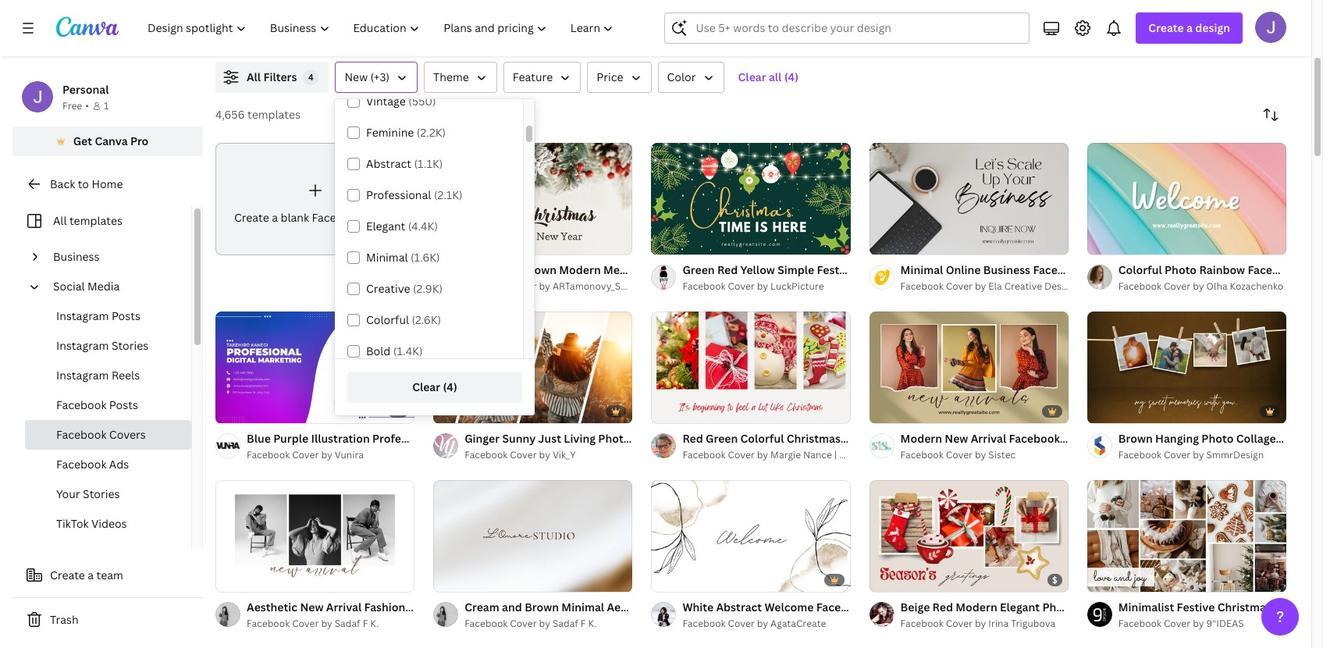 Task type: locate. For each thing, give the bounding box(es) containing it.
colorful inside colorful photo rainbow facebook cove facebook cover by olha kozachenko
[[1119, 262, 1163, 277]]

1 horizontal spatial facebook cover by sadaf f k. link
[[465, 616, 633, 632]]

1 vertical spatial all
[[53, 213, 67, 228]]

facebook cover by luckpicture link
[[683, 279, 851, 294]]

by inside minimal online business facebook cover photo facebook cover by ela creative designs
[[975, 280, 987, 293]]

1 horizontal spatial clear
[[738, 70, 767, 84]]

0 vertical spatial stories
[[112, 338, 149, 353]]

aesthetic
[[247, 599, 298, 614]]

business up social
[[53, 249, 100, 264]]

free •
[[62, 99, 89, 112]]

creative inside minimal online business facebook cover photo facebook cover by ela creative designs
[[1005, 280, 1043, 293]]

minimalist festive christmas collage facebook cover image
[[1088, 480, 1287, 592]]

1 horizontal spatial sadaf
[[553, 617, 579, 630]]

olha
[[1207, 280, 1228, 293]]

minimal for minimal (1.6k)
[[366, 250, 408, 265]]

create left team
[[50, 568, 85, 583]]

christmas inside the red green colorful christmas photos facebook cover facebook cover by margie nance | create digital designs
[[787, 431, 841, 446]]

Search search field
[[696, 13, 1020, 43]]

1 vertical spatial new
[[945, 431, 969, 446]]

0 horizontal spatial abstract
[[366, 156, 412, 171]]

facebook inside brown hanging photo collage faceboo facebook cover by smmrdesign
[[1119, 448, 1162, 461]]

2 horizontal spatial new
[[945, 431, 969, 446]]

photo inside ginger sunny just living photo collage facebook cover facebook cover by vik_y
[[598, 431, 631, 446]]

collage right fashion
[[408, 599, 448, 614]]

get canva pro button
[[12, 127, 203, 156]]

brown hanging photo collage faceboo facebook cover by smmrdesign
[[1119, 431, 1324, 461]]

collage left the fa
[[1275, 600, 1314, 614]]

0 vertical spatial clear
[[738, 70, 767, 84]]

instagram posts
[[56, 308, 141, 323]]

a left blank
[[272, 210, 278, 225]]

2 horizontal spatial a
[[1187, 20, 1193, 35]]

new inside button
[[345, 70, 368, 84]]

(4) inside "button"
[[785, 70, 799, 84]]

colorful photo rainbow facebook cover image
[[1088, 143, 1287, 255]]

ginger sunny just living photo collage facebook cover image
[[434, 311, 633, 423]]

0 vertical spatial all
[[247, 70, 261, 84]]

1 horizontal spatial arrival
[[971, 431, 1007, 446]]

price
[[597, 70, 624, 84]]

cream and brown minimal aesthetic business name facebook cover image
[[434, 480, 633, 592]]

abstract (1.1k)
[[366, 156, 443, 171]]

instagram for instagram posts
[[56, 308, 109, 323]]

team
[[96, 568, 123, 583]]

pro
[[130, 134, 149, 148]]

a left design
[[1187, 20, 1193, 35]]

0 vertical spatial designs
[[1045, 280, 1080, 293]]

abstract down "feminine"
[[366, 156, 412, 171]]

instagram inside instagram posts link
[[56, 308, 109, 323]]

a inside "element"
[[272, 210, 278, 225]]

christmas
[[787, 431, 841, 446], [1218, 600, 1272, 614]]

facebook cover by luckpicture
[[683, 280, 824, 293]]

1 vertical spatial clear
[[412, 380, 441, 394]]

0 horizontal spatial christmas
[[787, 431, 841, 446]]

business up ela
[[984, 262, 1031, 277]]

1 horizontal spatial all
[[247, 70, 261, 84]]

2 horizontal spatial colorful
[[1119, 262, 1163, 277]]

arrival inside modern new arrival facebook cover facebook cover by sistec
[[971, 431, 1007, 446]]

stories down facebook ads link in the bottom of the page
[[83, 487, 120, 501]]

1 vertical spatial arrival
[[326, 599, 362, 614]]

clear down (1.4k)
[[412, 380, 441, 394]]

new
[[345, 70, 368, 84], [945, 431, 969, 446], [300, 599, 324, 614]]

business inside minimal online business facebook cover photo facebook cover by ela creative designs
[[984, 262, 1031, 277]]

trash
[[50, 612, 79, 627]]

new inside aesthetic new arrival fashion collage facebook cover facebook cover by sadaf f k.
[[300, 599, 324, 614]]

reels
[[112, 368, 140, 383]]

1 k. from the left
[[370, 617, 379, 630]]

0 horizontal spatial new
[[300, 599, 324, 614]]

0 horizontal spatial clear
[[412, 380, 441, 394]]

photo inside minimal online business facebook cover photo facebook cover by ela creative designs
[[1121, 262, 1153, 277]]

facebook cover by ela creative designs link
[[901, 279, 1080, 294]]

new (+3)
[[345, 70, 390, 84]]

instagram inside instagram reels link
[[56, 368, 109, 383]]

create a team button
[[12, 560, 203, 591]]

0 horizontal spatial minimal
[[366, 250, 408, 265]]

(4) inside button
[[443, 380, 458, 394]]

christmas up "nance"
[[787, 431, 841, 446]]

instagram for instagram stories
[[56, 338, 109, 353]]

business inside business link
[[53, 249, 100, 264]]

0 horizontal spatial business
[[53, 249, 100, 264]]

collage up smmrdesign
[[1237, 431, 1277, 446]]

colorful for colorful (2.6k)
[[366, 312, 409, 327]]

abstract inside white abstract welcome facebook cover facebook cover by agatacreate
[[717, 600, 762, 614]]

color button
[[658, 62, 724, 93]]

(2.9k)
[[413, 281, 443, 296]]

instagram down social media
[[56, 308, 109, 323]]

minimal for minimal online business facebook cover photo facebook cover by ela creative designs
[[901, 262, 944, 277]]

posts down reels
[[109, 398, 138, 412]]

colorful up "facebook cover by olha kozachenko" link
[[1119, 262, 1163, 277]]

create inside create a blank facebook cover "element"
[[234, 210, 269, 225]]

minimal down elegant
[[366, 250, 408, 265]]

clear inside clear all (4) "button"
[[738, 70, 767, 84]]

cover
[[365, 210, 396, 225], [1087, 262, 1119, 277], [510, 280, 537, 293], [728, 280, 755, 293], [946, 280, 973, 293], [1164, 280, 1191, 293], [729, 431, 761, 446], [937, 431, 969, 446], [1063, 431, 1095, 446], [292, 448, 319, 461], [510, 448, 537, 461], [728, 448, 755, 461], [946, 448, 973, 461], [1164, 448, 1191, 461], [504, 599, 536, 614], [870, 600, 902, 614], [292, 617, 319, 630], [510, 617, 537, 630], [728, 617, 755, 630], [946, 617, 973, 630], [1164, 617, 1191, 630]]

2 sadaf from the left
[[553, 617, 579, 630]]

collage inside minimalist festive christmas collage fa facebook cover by 9"ideas
[[1275, 600, 1314, 614]]

create for create a blank facebook cover
[[234, 210, 269, 225]]

collage left the red
[[633, 431, 673, 446]]

white abstract welcome facebook cover image
[[652, 480, 851, 592]]

facebook covers
[[56, 427, 146, 442]]

create a blank facebook cover link
[[216, 143, 415, 255]]

2 instagram from the top
[[56, 338, 109, 353]]

personal
[[62, 82, 109, 97]]

minimalist
[[1119, 600, 1175, 614]]

1 vertical spatial abstract
[[717, 600, 762, 614]]

create a blank facebook cover element
[[216, 143, 415, 255]]

1 horizontal spatial christmas
[[1218, 600, 1272, 614]]

cover inside minimalist festive christmas collage fa facebook cover by 9"ideas
[[1164, 617, 1191, 630]]

new right aesthetic
[[300, 599, 324, 614]]

a inside button
[[88, 568, 94, 583]]

collage
[[633, 431, 673, 446], [1237, 431, 1277, 446], [408, 599, 448, 614], [1275, 600, 1314, 614]]

0 horizontal spatial colorful
[[366, 312, 409, 327]]

Sort by button
[[1256, 99, 1287, 130]]

stories for your stories
[[83, 487, 120, 501]]

back
[[50, 177, 75, 191]]

christmas up 9"ideas at bottom right
[[1218, 600, 1272, 614]]

a inside dropdown button
[[1187, 20, 1193, 35]]

minimalist festive christmas collage fa facebook cover by 9"ideas
[[1119, 600, 1324, 630]]

minimal online business facebook cover photo link
[[901, 262, 1153, 279]]

0 vertical spatial arrival
[[971, 431, 1007, 446]]

theme
[[434, 70, 469, 84]]

aesthetic new arrival fashion collage facebook cover image
[[216, 480, 415, 592]]

get
[[73, 134, 92, 148]]

a for blank
[[272, 210, 278, 225]]

1 horizontal spatial a
[[272, 210, 278, 225]]

1 horizontal spatial creative
[[1005, 280, 1043, 293]]

colorful photo rainbow facebook cove link
[[1119, 262, 1324, 279]]

0 horizontal spatial k.
[[370, 617, 379, 630]]

back to home
[[50, 177, 123, 191]]

1 f from the left
[[363, 617, 368, 630]]

new for modern new arrival facebook cover
[[945, 431, 969, 446]]

create left blank
[[234, 210, 269, 225]]

jacob simon image
[[1256, 12, 1287, 43]]

0 vertical spatial (4)
[[785, 70, 799, 84]]

minimal inside minimal online business facebook cover photo facebook cover by ela creative designs
[[901, 262, 944, 277]]

2 vertical spatial a
[[88, 568, 94, 583]]

arrival left fashion
[[326, 599, 362, 614]]

templates down back to home
[[69, 213, 123, 228]]

modern
[[901, 431, 943, 446]]

instagram up instagram reels
[[56, 338, 109, 353]]

back to home link
[[12, 169, 203, 200]]

vunira
[[335, 448, 364, 461]]

instagram up facebook posts
[[56, 368, 109, 383]]

facebook inside "element"
[[312, 210, 362, 225]]

facebook cover by sadaf f k. link for facebook cover by vik_y
[[465, 616, 633, 632]]

1 horizontal spatial new
[[345, 70, 368, 84]]

1
[[104, 99, 109, 112]]

posts down social media link
[[112, 308, 141, 323]]

colorful up margie
[[741, 431, 784, 446]]

0 horizontal spatial templates
[[69, 213, 123, 228]]

1 vertical spatial posts
[[109, 398, 138, 412]]

2 vertical spatial instagram
[[56, 368, 109, 383]]

arrival inside aesthetic new arrival fashion collage facebook cover facebook cover by sadaf f k.
[[326, 599, 362, 614]]

templates for 4,656 templates
[[248, 107, 301, 122]]

minimal (1.6k)
[[366, 250, 440, 265]]

designs inside the red green colorful christmas photos facebook cover facebook cover by margie nance | create digital designs
[[904, 448, 939, 461]]

sunny
[[503, 431, 536, 446]]

clear left all
[[738, 70, 767, 84]]

1 vertical spatial templates
[[69, 213, 123, 228]]

ela
[[989, 280, 1003, 293]]

facebook cover by vik_y link
[[465, 447, 633, 463]]

designs down the minimal online business facebook cover photo link
[[1045, 280, 1080, 293]]

1 sadaf from the left
[[335, 617, 361, 630]]

2 vertical spatial new
[[300, 599, 324, 614]]

new left (+3)
[[345, 70, 368, 84]]

a
[[1187, 20, 1193, 35], [272, 210, 278, 225], [88, 568, 94, 583]]

green red yellow simple festive illustration christmas quote facebook cover image
[[652, 143, 851, 255]]

all for all filters
[[247, 70, 261, 84]]

2 facebook cover by sadaf f k. link from the left
[[465, 616, 633, 632]]

a for design
[[1187, 20, 1193, 35]]

1 horizontal spatial templates
[[248, 107, 301, 122]]

by inside brown hanging photo collage faceboo facebook cover by smmrdesign
[[1193, 448, 1205, 461]]

2 vertical spatial colorful
[[741, 431, 784, 446]]

1 horizontal spatial abstract
[[717, 600, 762, 614]]

creative down minimal (1.6k)
[[366, 281, 410, 296]]

0 vertical spatial christmas
[[787, 431, 841, 446]]

clear inside clear (4) button
[[412, 380, 441, 394]]

new inside modern new arrival facebook cover facebook cover by sistec
[[945, 431, 969, 446]]

agatacreate
[[771, 617, 827, 630]]

business
[[53, 249, 100, 264], [984, 262, 1031, 277]]

0 horizontal spatial f
[[363, 617, 368, 630]]

(4)
[[785, 70, 799, 84], [443, 380, 458, 394]]

0 horizontal spatial facebook cover by sadaf f k. link
[[247, 616, 415, 631]]

all left filters at the left top of the page
[[247, 70, 261, 84]]

by inside the red green colorful christmas photos facebook cover facebook cover by margie nance | create digital designs
[[757, 448, 769, 461]]

stories
[[112, 338, 149, 353], [83, 487, 120, 501]]

creative down the minimal online business facebook cover photo link
[[1005, 280, 1043, 293]]

clear (4) button
[[348, 372, 522, 403]]

photo
[[1121, 262, 1153, 277], [1165, 262, 1197, 277], [598, 431, 631, 446], [1202, 431, 1234, 446]]

None search field
[[665, 12, 1030, 44]]

stories up reels
[[112, 338, 149, 353]]

f
[[363, 617, 368, 630], [581, 617, 586, 630]]

abstract up facebook cover by agatacreate link
[[717, 600, 762, 614]]

0 horizontal spatial designs
[[904, 448, 939, 461]]

by inside aesthetic new arrival fashion collage facebook cover facebook cover by sadaf f k.
[[321, 617, 333, 630]]

0 vertical spatial posts
[[112, 308, 141, 323]]

red green colorful christmas photos facebook cover facebook cover by margie nance | create digital designs
[[683, 431, 969, 461]]

0 horizontal spatial all
[[53, 213, 67, 228]]

facebook cover by artamonovy_studio
[[465, 280, 650, 293]]

0 vertical spatial a
[[1187, 20, 1193, 35]]

by inside ginger sunny just living photo collage facebook cover facebook cover by vik_y
[[539, 448, 551, 461]]

canva
[[95, 134, 128, 148]]

instagram inside instagram stories link
[[56, 338, 109, 353]]

new up facebook cover by sistec link
[[945, 431, 969, 446]]

designs down modern
[[904, 448, 939, 461]]

1 horizontal spatial designs
[[1045, 280, 1080, 293]]

create left design
[[1149, 20, 1185, 35]]

0 horizontal spatial arrival
[[326, 599, 362, 614]]

posts for facebook posts
[[109, 398, 138, 412]]

facebook
[[312, 210, 362, 225], [1034, 262, 1085, 277], [1248, 262, 1299, 277], [465, 280, 508, 293], [683, 280, 726, 293], [901, 280, 944, 293], [1119, 280, 1162, 293], [56, 398, 107, 412], [56, 427, 107, 442], [675, 431, 726, 446], [884, 431, 935, 446], [1009, 431, 1060, 446], [247, 448, 290, 461], [465, 448, 508, 461], [683, 448, 726, 461], [901, 448, 944, 461], [1119, 448, 1162, 461], [56, 457, 107, 472], [450, 599, 502, 614], [817, 600, 868, 614], [247, 617, 290, 630], [465, 617, 508, 630], [683, 617, 726, 630], [901, 617, 944, 630], [1119, 617, 1162, 630]]

instagram stories
[[56, 338, 149, 353]]

0 horizontal spatial a
[[88, 568, 94, 583]]

top level navigation element
[[137, 12, 627, 44]]

feminine (2.2k)
[[366, 125, 446, 140]]

beige red modern elegant photo collage christmas facebook cover image
[[870, 480, 1069, 592]]

1 vertical spatial christmas
[[1218, 600, 1272, 614]]

0 vertical spatial templates
[[248, 107, 301, 122]]

create inside dropdown button
[[1149, 20, 1185, 35]]

nance
[[804, 448, 832, 461]]

0 vertical spatial instagram
[[56, 308, 109, 323]]

1 vertical spatial stories
[[83, 487, 120, 501]]

social media
[[53, 279, 120, 294]]

1 vertical spatial instagram
[[56, 338, 109, 353]]

all down back
[[53, 213, 67, 228]]

colorful photo rainbow facebook cove facebook cover by olha kozachenko
[[1119, 262, 1324, 293]]

1 vertical spatial colorful
[[366, 312, 409, 327]]

(550)
[[409, 94, 436, 109]]

instagram reels link
[[25, 361, 191, 390]]

minimal left online in the right of the page
[[901, 262, 944, 277]]

instagram
[[56, 308, 109, 323], [56, 338, 109, 353], [56, 368, 109, 383]]

1 horizontal spatial (4)
[[785, 70, 799, 84]]

collage inside brown hanging photo collage faceboo facebook cover by smmrdesign
[[1237, 431, 1277, 446]]

1 horizontal spatial business
[[984, 262, 1031, 277]]

arrival up facebook cover by sistec link
[[971, 431, 1007, 446]]

create down photos
[[840, 448, 870, 461]]

a left team
[[88, 568, 94, 583]]

all templates
[[53, 213, 123, 228]]

christmas inside minimalist festive christmas collage fa facebook cover by 9"ideas
[[1218, 600, 1272, 614]]

4,656
[[216, 107, 245, 122]]

1 horizontal spatial k.
[[589, 617, 597, 630]]

0 horizontal spatial sadaf
[[335, 617, 361, 630]]

arrival for facebook
[[971, 431, 1007, 446]]

1 facebook cover by sadaf f k. link from the left
[[247, 616, 415, 631]]

colorful up bold (1.4k)
[[366, 312, 409, 327]]

0 horizontal spatial (4)
[[443, 380, 458, 394]]

(+3)
[[371, 70, 390, 84]]

posts for instagram posts
[[112, 308, 141, 323]]

0 vertical spatial colorful
[[1119, 262, 1163, 277]]

1 vertical spatial (4)
[[443, 380, 458, 394]]

instagram reels
[[56, 368, 140, 383]]

templates down all filters
[[248, 107, 301, 122]]

facebook cover by sistec link
[[901, 447, 1069, 463]]

filters
[[264, 70, 297, 84]]

2 k. from the left
[[589, 617, 597, 630]]

by
[[539, 280, 551, 293], [757, 280, 769, 293], [975, 280, 987, 293], [1193, 280, 1205, 293], [321, 448, 333, 461], [539, 448, 551, 461], [757, 448, 769, 461], [975, 448, 987, 461], [1193, 448, 1205, 461], [321, 617, 333, 630], [539, 617, 551, 630], [757, 617, 769, 630], [975, 617, 987, 630], [1193, 617, 1205, 630]]

3 instagram from the top
[[56, 368, 109, 383]]

1 instagram from the top
[[56, 308, 109, 323]]

1 horizontal spatial colorful
[[741, 431, 784, 446]]

(2.2k)
[[417, 125, 446, 140]]

sadaf inside aesthetic new arrival fashion collage facebook cover facebook cover by sadaf f k.
[[335, 617, 361, 630]]

1 horizontal spatial f
[[581, 617, 586, 630]]

new for aesthetic new arrival fashion collage facebook cover
[[300, 599, 324, 614]]

1 vertical spatial designs
[[904, 448, 939, 461]]

create inside create a team button
[[50, 568, 85, 583]]

0 vertical spatial new
[[345, 70, 368, 84]]

abstract
[[366, 156, 412, 171], [717, 600, 762, 614]]

facebook cover by agatacreate link
[[683, 616, 851, 632]]

colorful for colorful photo rainbow facebook cove facebook cover by olha kozachenko
[[1119, 262, 1163, 277]]

1 vertical spatial a
[[272, 210, 278, 225]]

tiktok videos link
[[25, 509, 191, 539]]

1 horizontal spatial minimal
[[901, 262, 944, 277]]



Task type: describe. For each thing, give the bounding box(es) containing it.
tiktok
[[56, 516, 89, 531]]

a for team
[[88, 568, 94, 583]]

facebook cover by irina trigubova link
[[901, 616, 1069, 632]]

photo inside colorful photo rainbow facebook cove facebook cover by olha kozachenko
[[1165, 262, 1197, 277]]

feature button
[[504, 62, 581, 93]]

facebook ads link
[[25, 450, 191, 480]]

online
[[946, 262, 981, 277]]

ginger sunny just living photo collage facebook cover facebook cover by vik_y
[[465, 431, 761, 461]]

facebook cover by smmrdesign link
[[1119, 447, 1287, 463]]

facebook ads
[[56, 457, 129, 472]]

facebook inside minimalist festive christmas collage fa facebook cover by 9"ideas
[[1119, 617, 1162, 630]]

smmrdesign
[[1207, 448, 1265, 461]]

create for create a team
[[50, 568, 85, 583]]

business link
[[47, 242, 182, 272]]

cover inside "element"
[[365, 210, 396, 225]]

0 horizontal spatial creative
[[366, 281, 410, 296]]

facebook cover by margie nance | create digital designs link
[[683, 447, 939, 463]]

white and brown modern merry christmas and happy new year facebook cover image
[[434, 143, 633, 255]]

social media link
[[47, 272, 182, 301]]

all for all templates
[[53, 213, 67, 228]]

(2.1k)
[[434, 187, 463, 202]]

price button
[[587, 62, 652, 93]]

(1.4k)
[[393, 344, 423, 358]]

create for create a design
[[1149, 20, 1185, 35]]

facebook cover by artamonovy_studio link
[[465, 279, 650, 294]]

cove
[[1302, 262, 1324, 277]]

brown
[[1119, 431, 1153, 446]]

create a design button
[[1137, 12, 1243, 44]]

your
[[56, 487, 80, 501]]

facebook cover by sadaf f k. link for facebook cover by vunira
[[247, 616, 415, 631]]

0 vertical spatial abstract
[[366, 156, 412, 171]]

social
[[53, 279, 85, 294]]

professional (2.1k)
[[366, 187, 463, 202]]

all filters
[[247, 70, 297, 84]]

red green colorful christmas photos facebook cover image
[[652, 311, 851, 423]]

ginger
[[465, 431, 500, 446]]

white abstract welcome facebook cover facebook cover by agatacreate
[[683, 600, 902, 630]]

minimal online business facebook cover photo image
[[870, 143, 1069, 255]]

brown hanging photo collage faceboo link
[[1119, 430, 1324, 447]]

vintage (550)
[[366, 94, 436, 109]]

by inside modern new arrival facebook cover facebook cover by sistec
[[975, 448, 987, 461]]

tiktok videos
[[56, 516, 127, 531]]

clear for clear all (4)
[[738, 70, 767, 84]]

minimal online business facebook cover photo facebook cover by ela creative designs
[[901, 262, 1153, 293]]

cover inside brown hanging photo collage faceboo facebook cover by smmrdesign
[[1164, 448, 1191, 461]]

•
[[85, 99, 89, 112]]

brown hanging photo collage facebook cover image
[[1088, 311, 1287, 423]]

stories for instagram stories
[[112, 338, 149, 353]]

facebook posts link
[[25, 390, 191, 420]]

instagram stories link
[[25, 331, 191, 361]]

collage inside aesthetic new arrival fashion collage facebook cover facebook cover by sadaf f k.
[[408, 599, 448, 614]]

trash link
[[12, 604, 203, 636]]

(2.6k)
[[412, 312, 441, 327]]

colorful (2.6k)
[[366, 312, 441, 327]]

by inside white abstract welcome facebook cover facebook cover by agatacreate
[[757, 617, 769, 630]]

2 f from the left
[[581, 617, 586, 630]]

modern new arrival facebook cover link
[[901, 430, 1095, 447]]

blue purple illustration professional digital marketing facebook cover image
[[216, 311, 415, 423]]

cover inside colorful photo rainbow facebook cove facebook cover by olha kozachenko
[[1164, 280, 1191, 293]]

by inside minimalist festive christmas collage fa facebook cover by 9"ideas
[[1193, 617, 1205, 630]]

templates for all templates
[[69, 213, 123, 228]]

your stories link
[[25, 480, 191, 509]]

your stories
[[56, 487, 120, 501]]

bold (1.4k)
[[366, 344, 423, 358]]

photo inside brown hanging photo collage faceboo facebook cover by smmrdesign
[[1202, 431, 1234, 446]]

instagram posts link
[[25, 301, 191, 331]]

create inside the red green colorful christmas photos facebook cover facebook cover by margie nance | create digital designs
[[840, 448, 870, 461]]

modern new arrival facebook cover facebook cover by sistec
[[901, 431, 1095, 461]]

4 filter options selected element
[[303, 70, 319, 85]]

f inside aesthetic new arrival fashion collage facebook cover facebook cover by sadaf f k.
[[363, 617, 368, 630]]

4,656 templates
[[216, 107, 301, 122]]

designs inside minimal online business facebook cover photo facebook cover by ela creative designs
[[1045, 280, 1080, 293]]

free
[[62, 99, 82, 112]]

luckpicture
[[771, 280, 824, 293]]

by inside colorful photo rainbow facebook cove facebook cover by olha kozachenko
[[1193, 280, 1205, 293]]

welcome
[[765, 600, 814, 614]]

margie
[[771, 448, 801, 461]]

rainbow
[[1200, 262, 1246, 277]]

feminine
[[366, 125, 414, 140]]

fa
[[1317, 600, 1324, 614]]

clear for clear (4)
[[412, 380, 441, 394]]

irina
[[989, 617, 1009, 630]]

modern new arrival facebook cover image
[[870, 311, 1069, 423]]

colorful inside the red green colorful christmas photos facebook cover facebook cover by margie nance | create digital designs
[[741, 431, 784, 446]]

clear (4)
[[412, 380, 458, 394]]

elegant (4.4k)
[[366, 219, 438, 234]]

hanging
[[1156, 431, 1200, 446]]

ginger sunny just living photo collage facebook cover link
[[465, 430, 761, 447]]

$
[[1053, 574, 1058, 586]]

9"ideas
[[1207, 617, 1245, 630]]

to
[[78, 177, 89, 191]]

faceboo
[[1279, 431, 1324, 446]]

instagram for instagram reels
[[56, 368, 109, 383]]

(4.4k)
[[408, 219, 438, 234]]

collage inside ginger sunny just living photo collage facebook cover facebook cover by vik_y
[[633, 431, 673, 446]]

|
[[835, 448, 838, 461]]

aesthetic new arrival fashion collage facebook cover link
[[247, 599, 536, 616]]

kozachenko
[[1230, 280, 1284, 293]]

k. inside aesthetic new arrival fashion collage facebook cover facebook cover by sadaf f k.
[[370, 617, 379, 630]]

(1.1k)
[[414, 156, 443, 171]]

color
[[667, 70, 696, 84]]

create a blank facebook cover
[[234, 210, 396, 225]]

4
[[309, 71, 314, 83]]

create a design
[[1149, 20, 1231, 35]]

aesthetic new arrival fashion collage facebook cover facebook cover by sadaf f k.
[[247, 599, 536, 630]]

artamonovy_studio
[[553, 280, 650, 293]]

arrival for fashion
[[326, 599, 362, 614]]

theme button
[[424, 62, 497, 93]]

home
[[92, 177, 123, 191]]



Task type: vqa. For each thing, say whether or not it's contained in the screenshot.
Facebook Cover by Olha Kozachenko link
yes



